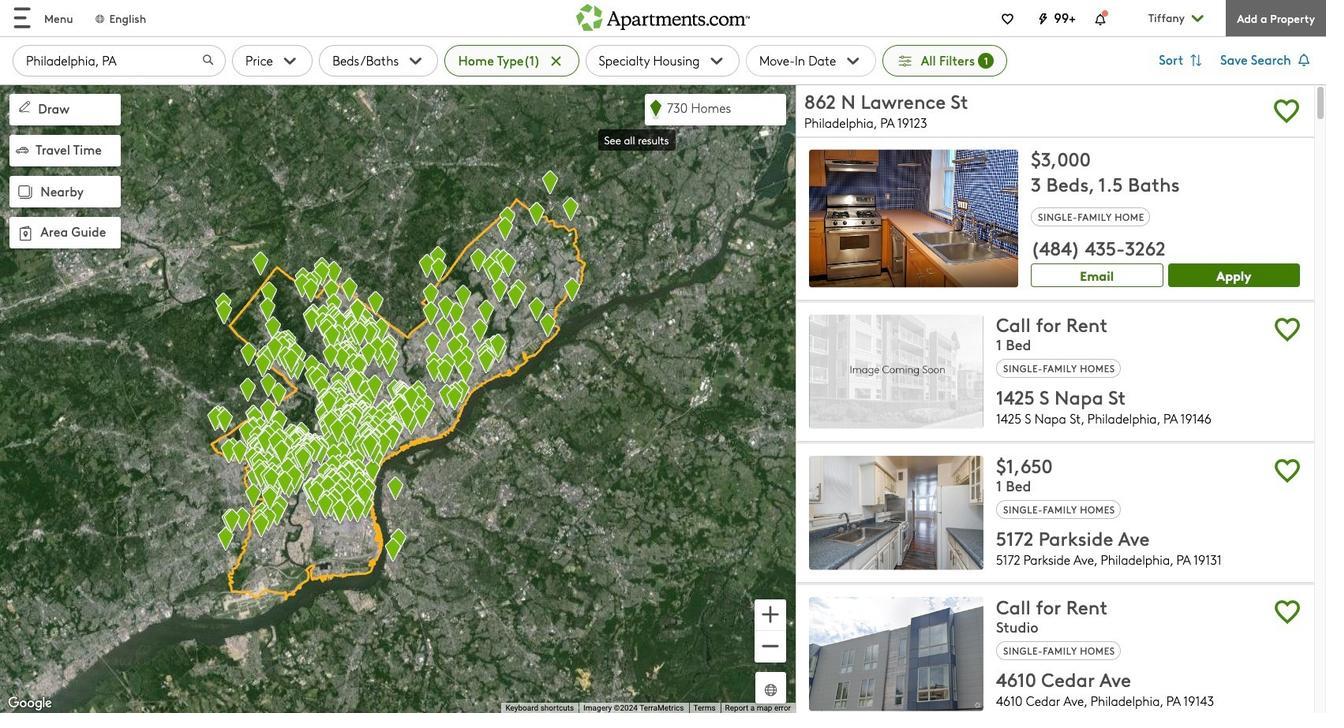 Task type: vqa. For each thing, say whether or not it's contained in the screenshot.
SEARCH BY LOCATION OR POINT OF INTEREST text field
no



Task type: describe. For each thing, give the bounding box(es) containing it.
building photo - 4610 cedar ave image
[[809, 598, 984, 712]]

google image
[[4, 694, 56, 714]]

apartments.com logo image
[[576, 0, 750, 30]]

building photo - 5172 parkside ave image
[[809, 456, 984, 570]]

satellite view image
[[762, 681, 780, 700]]



Task type: locate. For each thing, give the bounding box(es) containing it.
building photo - 1425 s napa st image
[[809, 315, 984, 429]]

Location or Point of Interest text field
[[13, 45, 226, 77]]

map region
[[0, 84, 796, 714]]

building photo - 862 n lawrence st image
[[809, 150, 1019, 288]]

margin image
[[16, 98, 33, 115], [16, 144, 28, 156], [14, 181, 36, 203], [14, 223, 36, 245]]



